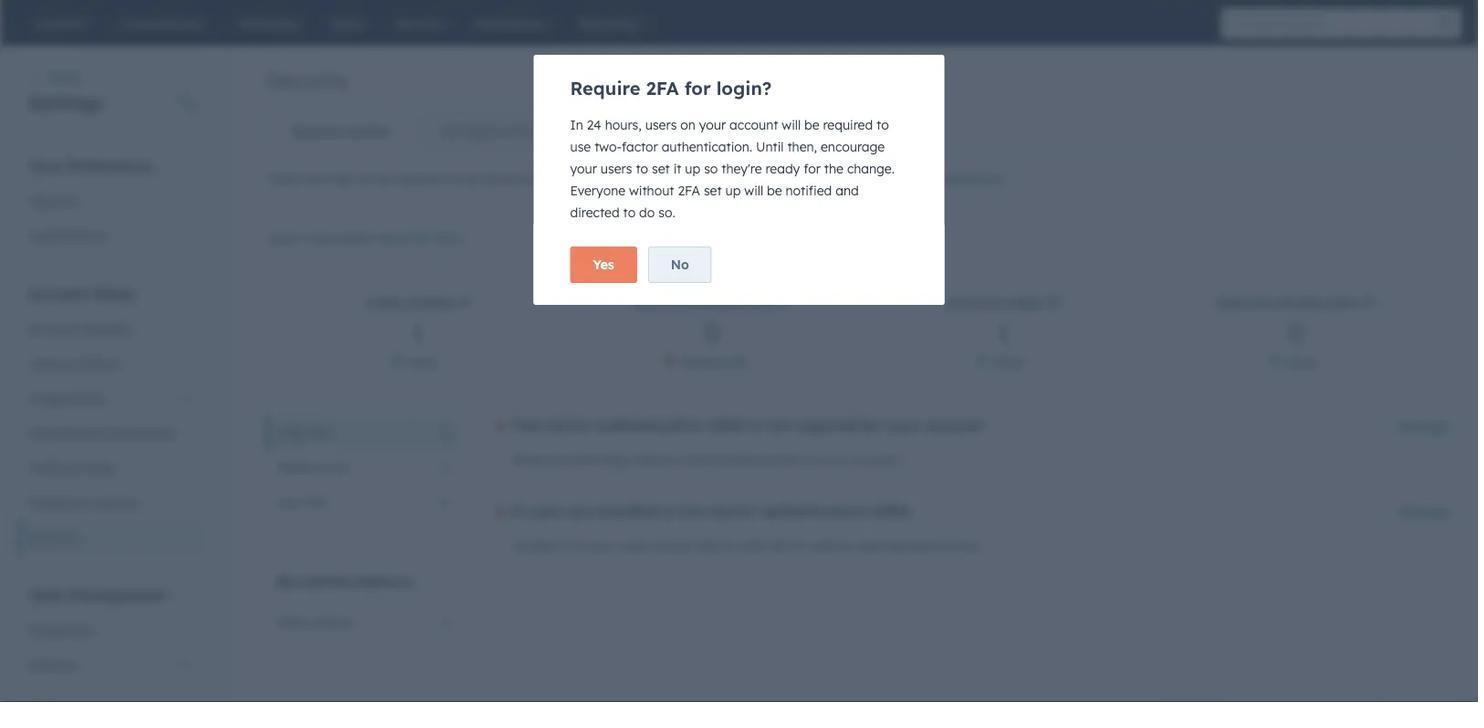Task type: locate. For each thing, give the bounding box(es) containing it.
1 horizontal spatial set
[[704, 183, 722, 199]]

1 for users
[[998, 315, 1009, 347]]

1 vertical spatial .
[[462, 230, 465, 246]]

security down until
[[734, 171, 781, 187]]

0 horizontal spatial two-
[[594, 139, 622, 155]]

settings
[[304, 171, 352, 187]]

settings
[[29, 91, 104, 114], [442, 123, 491, 139]]

users inside account setup element
[[29, 356, 63, 372]]

privacy
[[29, 494, 73, 510]]

&
[[494, 123, 504, 139], [67, 356, 76, 372], [77, 494, 86, 510]]

risks
[[432, 230, 462, 246]]

1 horizontal spatial factor
[[622, 139, 658, 155]]

two- up "sign"
[[680, 502, 713, 520]]

users for users enrolled in 2fa
[[631, 296, 668, 310]]

up right it
[[685, 161, 700, 177]]

tracking code link
[[18, 451, 204, 485]]

1 horizontal spatial (2fa)
[[873, 502, 910, 520]]

settings up 'entire'
[[442, 123, 491, 139]]

admins
[[406, 296, 453, 310]]

security left risks
[[377, 230, 428, 246]]

data management element
[[18, 585, 204, 702]]

1 1 from the left
[[412, 315, 424, 347]]

require 2fa for login?
[[570, 77, 772, 100]]

0 horizontal spatial factor
[[548, 416, 592, 435]]

1 vertical spatial two-
[[680, 502, 713, 520]]

1 good from the left
[[409, 354, 437, 368]]

in right "sign"
[[725, 538, 735, 554]]

0 vertical spatial required
[[823, 117, 873, 133]]

0 vertical spatial security
[[266, 67, 350, 94]]

2 vertical spatial 2
[[441, 614, 448, 630]]

notifications
[[29, 228, 107, 244]]

2 inactive from the left
[[1216, 296, 1273, 310]]

1 horizontal spatial for
[[804, 161, 821, 177]]

account setup
[[29, 284, 135, 303]]

no
[[671, 257, 689, 273]]

1 horizontal spatial enrolled
[[671, 296, 732, 310]]

1 horizontal spatial &
[[77, 494, 86, 510]]

the up and
[[824, 161, 844, 177]]

1 good button from the left
[[409, 354, 437, 368]]

& right privacy
[[77, 494, 86, 510]]

will right the settings
[[355, 171, 374, 187]]

0 users are enrolled in two-factor authentication (2fa)
[[512, 502, 910, 520]]

requiring 2fa helps reduce unauthorized access to your account.
[[512, 452, 904, 468]]

2 1 from the left
[[998, 315, 1009, 347]]

the inside the in 24 hours, users on your account will be required to use two-factor authentication. until then, encourage your users to set it up so they're ready for the change. everyone without 2fa set up will be notified and directed to do so.
[[824, 161, 844, 177]]

navigation containing security center
[[266, 109, 579, 154]]

set left it
[[652, 161, 670, 177]]

good down inactive users
[[994, 354, 1022, 368]]

security right 'go'
[[874, 171, 925, 187]]

0 horizontal spatial account
[[730, 117, 778, 133]]

1 vertical spatial security
[[292, 123, 344, 139]]

low
[[277, 494, 301, 510]]

0 vertical spatial reduce
[[634, 452, 675, 468]]

1 vertical spatial risk
[[329, 459, 350, 475]]

2 horizontal spatial good button
[[1286, 354, 1315, 368]]

1 horizontal spatial 1
[[998, 315, 1009, 347]]

1 horizontal spatial reduce
[[810, 538, 851, 554]]

security up 'security center'
[[266, 67, 350, 94]]

settings down the back on the left top of page
[[29, 91, 104, 114]]

0 vertical spatial account
[[730, 117, 778, 133]]

security center
[[292, 123, 390, 139]]

yes
[[593, 257, 614, 273]]

reduce right 'helps'
[[634, 452, 675, 468]]

2 vertical spatial in
[[725, 538, 735, 554]]

required up encourage
[[823, 117, 873, 133]]

the left 'entire'
[[461, 171, 480, 187]]

factor up at least 2 of your users should sign in with 2fa to reduce unauthorized access.
[[713, 502, 757, 520]]

1 horizontal spatial good button
[[994, 354, 1022, 368]]

required inside the in 24 hours, users on your account will be required to use two-factor authentication. until then, encourage your users to set it up so they're ready for the change. everyone without 2fa set up will be notified and directed to do so.
[[823, 117, 873, 133]]

good down admins
[[409, 354, 437, 368]]

manage button for two-factor authentication (2fa) is not required for your account
[[1397, 415, 1449, 437]]

in up the review
[[735, 296, 750, 310]]

personal
[[678, 171, 730, 187]]

be
[[804, 117, 819, 133], [378, 171, 393, 187], [767, 183, 782, 199]]

up down they're
[[725, 183, 741, 199]]

0 horizontal spatial good button
[[409, 354, 437, 368]]

2 good from the left
[[994, 354, 1022, 368]]

1 horizontal spatial up
[[725, 183, 741, 199]]

0 horizontal spatial settings
[[29, 91, 104, 114]]

authentication.
[[662, 139, 752, 155]]

two- inside the in 24 hours, users on your account will be required to use two-factor authentication. until then, encourage your users to set it up so they're ready for the change. everyone without 2fa set up will be notified and directed to do so.
[[594, 139, 622, 155]]

0 vertical spatial manage
[[1397, 418, 1449, 434]]

1 horizontal spatial be
[[767, 183, 782, 199]]

0 horizontal spatial good
[[409, 354, 437, 368]]

0 horizontal spatial be
[[378, 171, 393, 187]]

low risk
[[277, 494, 326, 510]]

1 vertical spatial account.
[[852, 452, 904, 468]]

0 vertical spatial manage button
[[1397, 415, 1449, 437]]

users up the least
[[526, 502, 565, 520]]

authentication up 'helps'
[[596, 416, 704, 435]]

security inside account setup element
[[29, 529, 78, 545]]

0 horizontal spatial &
[[67, 356, 76, 372]]

3 good button from the left
[[1286, 354, 1315, 368]]

manage button
[[1397, 415, 1449, 437], [1397, 501, 1449, 523]]

1 horizontal spatial will
[[744, 183, 763, 199]]

2 vertical spatial for
[[861, 416, 882, 435]]

unauthorized left access.
[[855, 538, 934, 554]]

1 vertical spatial account
[[925, 416, 983, 435]]

& inside 'link'
[[77, 494, 86, 510]]

on
[[680, 117, 696, 133]]

0
[[703, 315, 719, 347], [1288, 315, 1304, 347], [440, 459, 448, 475], [512, 502, 522, 520]]

0 vertical spatial 2
[[441, 425, 448, 440]]

apps
[[1329, 296, 1358, 310]]

risk for medium risk
[[329, 459, 350, 475]]

0 vertical spatial unauthorized
[[679, 452, 758, 468]]

good button for users
[[994, 354, 1022, 368]]

2 horizontal spatial security
[[874, 171, 925, 187]]

1 vertical spatial account
[[29, 321, 78, 337]]

security
[[266, 67, 350, 94], [292, 123, 344, 139], [29, 529, 78, 545]]

1 vertical spatial manage button
[[1397, 501, 1449, 523]]

2 horizontal spatial good
[[1286, 354, 1315, 368]]

enrolled down no button
[[671, 296, 732, 310]]

properties
[[29, 622, 91, 638]]

2 horizontal spatial &
[[494, 123, 504, 139]]

to
[[577, 171, 590, 187]]

so
[[704, 161, 718, 177]]

0 horizontal spatial set
[[652, 161, 670, 177]]

0 vertical spatial &
[[494, 123, 504, 139]]

1 horizontal spatial settings
[[442, 123, 491, 139]]

& left 'activity'
[[494, 123, 504, 139]]

reduce right the with
[[810, 538, 851, 554]]

will down they're
[[744, 183, 763, 199]]

security center link
[[267, 110, 415, 153]]

yes button
[[570, 246, 637, 283]]

navigation
[[266, 109, 579, 154]]

risk for low risk
[[305, 494, 326, 510]]

risk right medium on the bottom
[[329, 459, 350, 475]]

0 vertical spatial account.
[[522, 171, 573, 187]]

0 horizontal spatial enrolled
[[598, 502, 657, 520]]

the
[[824, 161, 844, 177], [461, 171, 480, 187]]

1 manage from the top
[[1397, 418, 1449, 434]]

up
[[685, 161, 700, 177], [725, 183, 741, 199]]

2 horizontal spatial for
[[861, 416, 882, 435]]

& for security
[[494, 123, 504, 139]]

in up should
[[661, 502, 675, 520]]

two- down 24
[[594, 139, 622, 155]]

2 horizontal spatial will
[[782, 117, 801, 133]]

enrolled right are on the left bottom of the page
[[598, 502, 657, 520]]

enrolled
[[671, 296, 732, 310], [598, 502, 657, 520]]

tracking code
[[29, 460, 115, 476]]

inactive
[[946, 296, 1003, 310], [1216, 296, 1273, 310]]

downloads
[[107, 425, 174, 441]]

1 vertical spatial for
[[804, 161, 821, 177]]

0 vertical spatial .
[[1004, 171, 1007, 187]]

notifications link
[[18, 219, 204, 253]]

0 vertical spatial (2fa)
[[708, 416, 746, 435]]

not
[[766, 416, 790, 435]]

2 vertical spatial &
[[77, 494, 86, 510]]

unauthorized down two-factor authentication (2fa) is not required for your account
[[679, 452, 758, 468]]

1 horizontal spatial unauthorized
[[855, 538, 934, 554]]

be down 'ready'
[[767, 183, 782, 199]]

0 horizontal spatial the
[[461, 171, 480, 187]]

1 down "super admins"
[[412, 315, 424, 347]]

1 account from the top
[[29, 284, 88, 303]]

to up without
[[636, 161, 648, 177]]

without
[[629, 183, 674, 199]]

your
[[699, 117, 726, 133], [570, 161, 597, 177], [648, 171, 674, 187], [887, 416, 920, 435], [822, 452, 849, 468], [588, 538, 615, 554]]

account for account setup
[[29, 284, 88, 303]]

0 down private
[[1288, 315, 1304, 347]]

2fa
[[646, 77, 679, 100], [678, 183, 700, 199], [753, 296, 773, 310], [573, 452, 596, 468], [768, 538, 790, 554]]

users for users & teams
[[29, 356, 63, 372]]

authentication down access
[[761, 502, 869, 520]]

required
[[823, 117, 873, 133], [795, 416, 857, 435]]

risk
[[309, 425, 330, 440], [329, 459, 350, 475], [305, 494, 326, 510]]

required right 'not'
[[795, 416, 857, 435]]

factor up requiring
[[548, 416, 592, 435]]

good button
[[409, 354, 437, 368], [994, 354, 1022, 368], [1286, 354, 1315, 368]]

2 manage button from the top
[[1397, 501, 1449, 523]]

2 account from the top
[[29, 321, 78, 337]]

authentication
[[596, 416, 704, 435], [761, 502, 869, 520]]

0 horizontal spatial security
[[377, 230, 428, 246]]

will
[[782, 117, 801, 133], [355, 171, 374, 187], [744, 183, 763, 199]]

1 vertical spatial manage
[[1397, 504, 1449, 520]]

2 for more actions
[[441, 614, 448, 630]]

& left teams
[[67, 356, 76, 372]]

0 vertical spatial set
[[652, 161, 670, 177]]

applied
[[396, 171, 441, 187]]

account. for entire
[[522, 171, 573, 187]]

users up the everyone
[[601, 161, 632, 177]]

security down privacy
[[29, 529, 78, 545]]

teams
[[79, 356, 118, 372]]

two-factor authentication (2fa) is not required for your account
[[512, 416, 983, 435]]

1 down inactive users
[[998, 315, 1009, 347]]

settings inside settings & activity link
[[442, 123, 491, 139]]

set down so
[[704, 183, 722, 199]]

users & teams
[[29, 356, 118, 372]]

helps
[[599, 452, 631, 468]]

1 vertical spatial enrolled
[[598, 502, 657, 520]]

management
[[70, 586, 166, 604]]

0 vertical spatial two-
[[594, 139, 622, 155]]

1 horizontal spatial inactive
[[1216, 296, 1273, 310]]

will up then, at right
[[782, 117, 801, 133]]

1 vertical spatial factor
[[548, 416, 592, 435]]

needs
[[681, 354, 714, 368]]

search button
[[1431, 8, 1462, 39]]

security up the settings
[[292, 123, 344, 139]]

back
[[48, 69, 80, 85]]

2 horizontal spatial factor
[[713, 502, 757, 520]]

factor down the hours,
[[622, 139, 658, 155]]

no button
[[648, 246, 712, 283]]

2 vertical spatial security
[[29, 529, 78, 545]]

risk right "low"
[[305, 494, 326, 510]]

3 good from the left
[[1286, 354, 1315, 368]]

entire
[[484, 171, 518, 187]]

good button down inactive users
[[994, 354, 1022, 368]]

0 horizontal spatial 1
[[412, 315, 424, 347]]

1 horizontal spatial the
[[824, 161, 844, 177]]

2 vertical spatial risk
[[305, 494, 326, 510]]

0 horizontal spatial (2fa)
[[708, 416, 746, 435]]

Search HubSpot search field
[[1221, 8, 1445, 39]]

1 horizontal spatial users
[[631, 296, 668, 310]]

privacy & consent
[[29, 494, 139, 510]]

0 vertical spatial risk
[[309, 425, 330, 440]]

with
[[739, 538, 764, 554]]

1 horizontal spatial account.
[[852, 452, 904, 468]]

account
[[29, 284, 88, 303], [29, 321, 78, 337]]

good
[[409, 354, 437, 368], [994, 354, 1022, 368], [1286, 354, 1315, 368]]

0 horizontal spatial reduce
[[634, 452, 675, 468]]

1
[[412, 315, 424, 347], [998, 315, 1009, 347]]

inactive for 1
[[946, 296, 1003, 310]]

account up users & teams
[[29, 321, 78, 337]]

account for account defaults
[[29, 321, 78, 337]]

1 inactive from the left
[[946, 296, 1003, 310]]

2 good button from the left
[[994, 354, 1022, 368]]

2 manage from the top
[[1397, 504, 1449, 520]]

defaults
[[82, 321, 132, 337]]

directed
[[570, 204, 620, 220]]

1 manage button from the top
[[1397, 415, 1449, 437]]

be up then, at right
[[804, 117, 819, 133]]

everyone
[[570, 183, 625, 199]]

1 vertical spatial authentication
[[761, 502, 869, 520]]

your preferences
[[29, 157, 153, 175]]

account up account defaults
[[29, 284, 88, 303]]

1 horizontal spatial good
[[994, 354, 1022, 368]]

be left applied
[[378, 171, 393, 187]]

risk right high
[[309, 425, 330, 440]]

0 horizontal spatial for
[[684, 77, 711, 100]]

good button down admins
[[409, 354, 437, 368]]

2 for high risk
[[441, 425, 448, 440]]

settings,
[[784, 171, 835, 187]]

users
[[645, 117, 677, 133], [601, 161, 632, 177], [526, 502, 565, 520], [618, 538, 650, 554]]

users left should
[[618, 538, 650, 554]]

good down private
[[1286, 354, 1315, 368]]

least
[[529, 538, 558, 554]]

0 vertical spatial factor
[[622, 139, 658, 155]]

0 horizontal spatial users
[[29, 356, 63, 372]]

2 vertical spatial factor
[[713, 502, 757, 520]]

settings for settings & activity
[[442, 123, 491, 139]]

account.
[[522, 171, 573, 187], [852, 452, 904, 468]]

good button down private
[[1286, 354, 1315, 368]]

0 up at
[[512, 502, 522, 520]]

.
[[1004, 171, 1007, 187], [462, 230, 465, 246]]

0 vertical spatial authentication
[[596, 416, 704, 435]]



Task type: describe. For each thing, give the bounding box(es) containing it.
sign
[[696, 538, 721, 554]]

about
[[338, 230, 374, 246]]

1 for admins
[[412, 315, 424, 347]]

notified
[[786, 183, 832, 199]]

1 vertical spatial in
[[661, 502, 675, 520]]

hours,
[[605, 117, 642, 133]]

manage button for 0 users are enrolled in two-factor authentication (2fa)
[[1397, 501, 1449, 523]]

factor inside the in 24 hours, users on your account will be required to use two-factor authentication. until then, encourage your users to set it up so they're ready for the change. everyone without 2fa set up will be notified and directed to do so.
[[622, 139, 658, 155]]

are
[[569, 502, 593, 520]]

1 vertical spatial up
[[725, 183, 741, 199]]

& for account setup
[[67, 356, 76, 372]]

security preferences link
[[874, 171, 1004, 187]]

high risk
[[277, 425, 330, 440]]

account inside the in 24 hours, users on your account will be required to use two-factor authentication. until then, encourage your users to set it up so they're ready for the change. everyone without 2fa set up will be notified and directed to do so.
[[730, 117, 778, 133]]

it
[[673, 161, 681, 177]]

1 vertical spatial (2fa)
[[873, 502, 910, 520]]

actions
[[311, 614, 355, 630]]

account. for your
[[852, 452, 904, 468]]

of
[[572, 538, 584, 554]]

settings & activity link
[[415, 110, 578, 153]]

1 horizontal spatial account
[[925, 416, 983, 435]]

center
[[348, 123, 390, 139]]

good for admins
[[409, 354, 437, 368]]

marketplace
[[29, 425, 104, 441]]

medium
[[277, 459, 325, 475]]

and
[[836, 183, 859, 199]]

inactive for 0
[[1216, 296, 1273, 310]]

require
[[570, 77, 640, 100]]

marketplace downloads link
[[18, 416, 204, 451]]

users enrolled in 2fa
[[631, 296, 773, 310]]

1 vertical spatial 2
[[561, 538, 568, 554]]

account defaults link
[[18, 312, 204, 346]]

to left do
[[623, 204, 636, 220]]

private
[[1277, 296, 1325, 310]]

to right 'go'
[[858, 171, 870, 187]]

these settings will be applied to the entire account. to manage your personal security settings, go to security preferences .
[[266, 171, 1007, 187]]

1 horizontal spatial security
[[734, 171, 781, 187]]

for inside the in 24 hours, users on your account will be required to use two-factor authentication. until then, encourage your users to set it up so they're ready for the change. everyone without 2fa set up will be notified and directed to do so.
[[804, 161, 821, 177]]

manage for 0 users are enrolled in two-factor authentication (2fa)
[[1397, 504, 1449, 520]]

needs review button
[[681, 354, 750, 368]]

2 horizontal spatial be
[[804, 117, 819, 133]]

to right the with
[[794, 538, 806, 554]]

1 horizontal spatial .
[[1004, 171, 1007, 187]]

1 vertical spatial unauthorized
[[855, 538, 934, 554]]

risk for high risk
[[309, 425, 330, 440]]

security risks link
[[377, 230, 462, 246]]

super admins
[[366, 296, 453, 310]]

objects button
[[18, 648, 204, 682]]

good for private
[[1286, 354, 1315, 368]]

your preferences element
[[18, 156, 204, 253]]

more
[[303, 230, 335, 246]]

ready
[[765, 161, 800, 177]]

access.
[[937, 538, 981, 554]]

code
[[84, 460, 115, 476]]

0 up 4
[[440, 459, 448, 475]]

1 vertical spatial set
[[704, 183, 722, 199]]

2 horizontal spatial users
[[1006, 296, 1043, 310]]

good for users
[[994, 354, 1022, 368]]

1 horizontal spatial authentication
[[761, 502, 869, 520]]

go
[[839, 171, 854, 187]]

data management
[[29, 586, 166, 604]]

until
[[756, 139, 784, 155]]

medium risk
[[277, 459, 350, 475]]

more actions
[[277, 614, 355, 630]]

0 horizontal spatial authentication
[[596, 416, 704, 435]]

consent
[[90, 494, 139, 510]]

users left on
[[645, 117, 677, 133]]

24
[[587, 117, 601, 133]]

these
[[266, 171, 300, 187]]

account defaults
[[29, 321, 132, 337]]

inactive private apps
[[1216, 296, 1358, 310]]

4
[[440, 494, 448, 510]]

access
[[762, 452, 802, 468]]

0 vertical spatial up
[[685, 161, 700, 177]]

needs review
[[681, 354, 750, 368]]

so.
[[658, 204, 675, 220]]

0 vertical spatial for
[[684, 77, 711, 100]]

activity
[[507, 123, 552, 139]]

in
[[570, 117, 583, 133]]

change.
[[847, 161, 895, 177]]

preferences
[[67, 157, 153, 175]]

privacy & consent link
[[18, 485, 204, 520]]

0 horizontal spatial will
[[355, 171, 374, 187]]

to right applied
[[445, 171, 457, 187]]

use
[[570, 139, 591, 155]]

back link
[[29, 68, 80, 90]]

good button for admins
[[409, 354, 437, 368]]

0 vertical spatial enrolled
[[671, 296, 732, 310]]

1 horizontal spatial two-
[[680, 502, 713, 520]]

properties link
[[18, 613, 204, 648]]

review
[[717, 354, 750, 368]]

to right access
[[806, 452, 818, 468]]

more
[[277, 614, 307, 630]]

settings & activity
[[442, 123, 552, 139]]

do
[[639, 204, 655, 220]]

integrations
[[29, 390, 104, 406]]

0 vertical spatial in
[[735, 296, 750, 310]]

data
[[29, 586, 65, 604]]

login?
[[716, 77, 772, 100]]

general link
[[18, 184, 204, 219]]

1 vertical spatial reduce
[[810, 538, 851, 554]]

2fa inside the in 24 hours, users on your account will be required to use two-factor authentication. until then, encourage your users to set it up so they're ready for the change. everyone without 2fa set up will be notified and directed to do so.
[[678, 183, 700, 199]]

in 24 hours, users on your account will be required to use two-factor authentication. until then, encourage your users to set it up so they're ready for the change. everyone without 2fa set up will be notified and directed to do so.
[[570, 117, 895, 220]]

objects
[[29, 657, 75, 673]]

learn more about security risks .
[[266, 230, 465, 246]]

users & teams link
[[18, 346, 204, 381]]

manage for two-factor authentication (2fa) is not required for your account
[[1397, 418, 1449, 434]]

account setup element
[[18, 283, 204, 555]]

0 horizontal spatial unauthorized
[[679, 452, 758, 468]]

good button for private
[[1286, 354, 1315, 368]]

settings for settings
[[29, 91, 104, 114]]

recommendations
[[277, 572, 412, 591]]

to up encourage
[[876, 117, 889, 133]]

is
[[750, 416, 762, 435]]

should
[[653, 538, 693, 554]]

0 horizontal spatial .
[[462, 230, 465, 246]]

1 vertical spatial required
[[795, 416, 857, 435]]

preferences
[[929, 171, 1004, 187]]

0 down users enrolled in 2fa
[[703, 315, 719, 347]]

integrations button
[[18, 381, 204, 416]]

search image
[[1440, 17, 1452, 30]]



Task type: vqa. For each thing, say whether or not it's contained in the screenshot.
Ruby Anderson "image"
no



